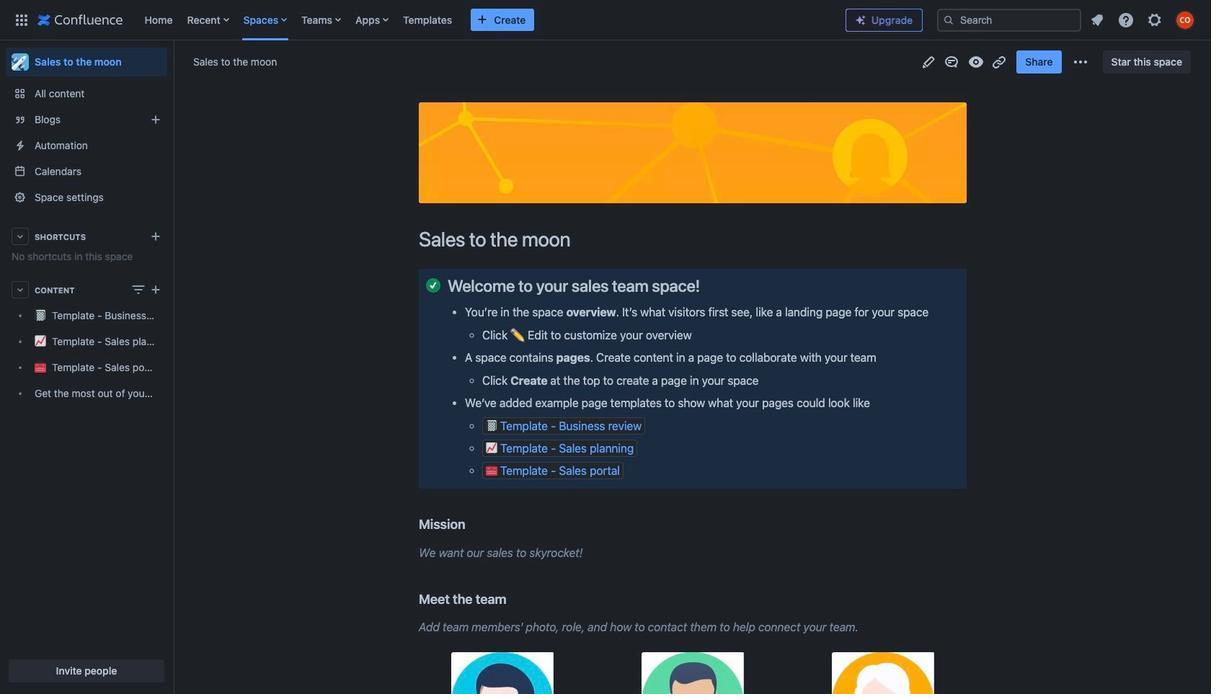 Task type: vqa. For each thing, say whether or not it's contained in the screenshot.
2nd small image from the bottom of the page
no



Task type: describe. For each thing, give the bounding box(es) containing it.
global element
[[9, 0, 834, 40]]

Search field
[[937, 8, 1082, 31]]

change view image
[[130, 281, 147, 299]]

angie.svg image
[[451, 652, 554, 694]]

stop watching image
[[968, 53, 985, 70]]

collapse sidebar image
[[157, 48, 189, 76]]

add shortcut image
[[147, 228, 164, 245]]

list for appswitcher icon
[[137, 0, 834, 40]]

space element
[[0, 40, 173, 694]]

premium image
[[855, 14, 867, 26]]

:check_mark: image
[[426, 279, 441, 293]]

create image
[[147, 281, 164, 299]]

edit this page image
[[920, 53, 938, 70]]

appswitcher icon image
[[13, 11, 30, 28]]

copy link image
[[991, 53, 1008, 70]]



Task type: locate. For each thing, give the bounding box(es) containing it.
tree
[[6, 303, 167, 407]]

banner
[[0, 0, 1211, 43]]

settings icon image
[[1147, 11, 1164, 28]]

:notebook: image
[[486, 419, 498, 431], [486, 419, 498, 431]]

0 horizontal spatial copy image
[[464, 516, 481, 533]]

help icon image
[[1118, 11, 1135, 28]]

gael.svg image
[[642, 652, 744, 694]]

:chart_with_upwards_trend: image
[[486, 442, 498, 454], [486, 442, 498, 454]]

tree inside space element
[[6, 303, 167, 407]]

copy image
[[699, 277, 716, 294], [464, 516, 481, 533]]

create a blog image
[[147, 111, 164, 128]]

1 vertical spatial copy image
[[464, 516, 481, 533]]

None search field
[[937, 8, 1082, 31]]

more actions image
[[1072, 53, 1089, 70]]

notification icon image
[[1089, 11, 1106, 28]]

0 vertical spatial copy image
[[699, 277, 716, 294]]

confluence image
[[37, 11, 123, 28], [37, 11, 123, 28]]

list for the premium image
[[1085, 7, 1203, 33]]

:toolbox: image
[[486, 465, 498, 476], [486, 465, 498, 476]]

list
[[137, 0, 834, 40], [1085, 7, 1203, 33]]

1 horizontal spatial copy image
[[699, 277, 716, 294]]

claudia.svg image
[[832, 652, 935, 694]]

search image
[[943, 14, 955, 26]]

1 horizontal spatial list
[[1085, 7, 1203, 33]]

copy image
[[505, 590, 522, 608]]

0 horizontal spatial list
[[137, 0, 834, 40]]



